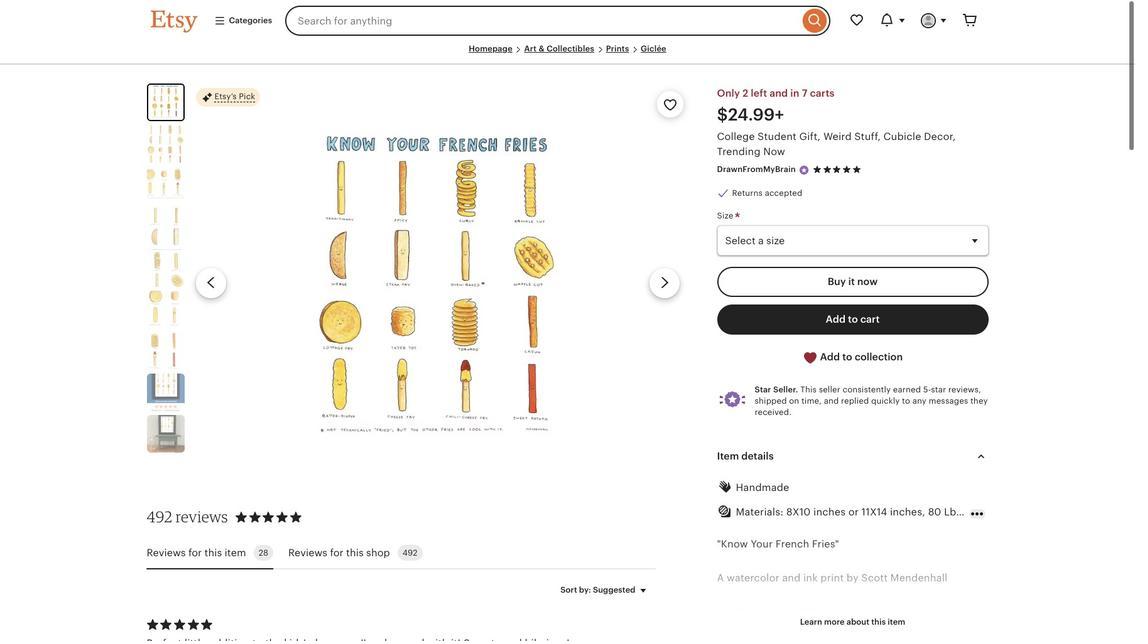 Task type: describe. For each thing, give the bounding box(es) containing it.
for for shop
[[330, 547, 344, 559]]

add to collection
[[818, 351, 903, 363]]

item details button
[[706, 441, 1000, 471]]

only 2 left and in 7 carts $24.99+
[[717, 87, 835, 124]]

weight
[[791, 624, 824, 636]]

pick
[[239, 92, 255, 101]]

shop
[[366, 547, 390, 559]]

carts
[[810, 87, 835, 99]]

x
[[726, 607, 733, 619]]

quickly
[[871, 396, 900, 406]]

etsy's
[[215, 92, 237, 101]]

learn more about this item button
[[791, 611, 915, 634]]

492 for 492 reviews
[[147, 508, 172, 527]]

2
[[742, 87, 748, 99]]

or
[[785, 607, 795, 619]]

homepage
[[469, 44, 513, 53]]

8
[[717, 607, 723, 619]]

learn more about this item
[[800, 617, 905, 627]]

drawnfrommybrain link
[[717, 165, 796, 174]]

college student gift weird stuff cubicle decor trending now image 2 image
[[147, 125, 184, 163]]

art & collectibles link
[[524, 44, 594, 53]]

"know
[[717, 538, 748, 550]]

reviews,
[[948, 385, 981, 394]]

college student gift weird stuff cubicle decor trending now image 6 image
[[147, 291, 184, 329]]

buy it now button
[[717, 267, 988, 297]]

7
[[802, 87, 808, 99]]

stuff,
[[854, 131, 881, 143]]

earned
[[893, 385, 921, 394]]

0 horizontal spatial item
[[225, 547, 246, 559]]

8 x 10 inches or 11x14 inches, 80 lb. medium weight paper,
[[717, 607, 862, 636]]

it
[[848, 276, 855, 288]]

college student gift, weird stuff, cubicle decor, trending now
[[717, 131, 956, 158]]

college student gift weird stuff cubicle decor trending now image 5 image
[[147, 249, 184, 287]]

item
[[717, 450, 739, 462]]

paper,
[[827, 624, 858, 636]]

received.
[[755, 408, 792, 417]]

art
[[524, 44, 537, 53]]

on
[[789, 396, 799, 406]]

prints link
[[606, 44, 629, 53]]

trending
[[717, 146, 761, 158]]

this for item
[[204, 547, 222, 559]]

seller
[[819, 385, 840, 394]]

this for shop
[[346, 547, 364, 559]]

now
[[857, 276, 878, 288]]

sort by: suggested
[[561, 586, 635, 595]]

medium
[[748, 624, 788, 636]]

they
[[970, 396, 988, 406]]

your
[[751, 538, 773, 550]]

to inside this seller consistently earned 5-star reviews, shipped on time, and replied quickly to any messages they received.
[[902, 396, 910, 406]]

art & collectibles
[[524, 44, 594, 53]]

prints
[[606, 44, 629, 53]]

this seller consistently earned 5-star reviews, shipped on time, and replied quickly to any messages they received.
[[755, 385, 988, 417]]

in
[[790, 87, 799, 99]]

80
[[717, 624, 730, 636]]

left
[[751, 87, 767, 99]]

shipped
[[755, 396, 787, 406]]

2 vertical spatial and
[[782, 572, 801, 584]]

add for add to cart
[[826, 314, 846, 325]]

item details
[[717, 450, 774, 462]]

college student gift weird stuff cubicle decor trending now image 4 image
[[147, 208, 184, 246]]

to for collection
[[842, 351, 852, 363]]

consistently
[[843, 385, 891, 394]]

and inside this seller consistently earned 5-star reviews, shipped on time, and replied quickly to any messages they received.
[[824, 396, 839, 406]]

details
[[741, 450, 774, 462]]

college student gift weird stuff cubicle decor trending now image 8 image
[[147, 374, 184, 412]]

reviews for reviews for this item
[[147, 547, 186, 559]]

a
[[717, 572, 724, 584]]

only
[[717, 87, 740, 99]]

add to collection button
[[717, 342, 988, 373]]

categories banner
[[128, 0, 1007, 43]]

print
[[821, 572, 844, 584]]

28
[[259, 549, 268, 558]]

reviews for reviews for this shop
[[288, 547, 327, 559]]

add to cart
[[826, 314, 880, 325]]

star_seller image
[[798, 164, 810, 176]]

collectibles
[[547, 44, 594, 53]]

etsy's pick
[[215, 92, 255, 101]]

weird
[[823, 131, 852, 143]]

homepage link
[[469, 44, 513, 53]]

item inside dropdown button
[[888, 617, 905, 627]]

sort
[[561, 586, 577, 595]]

5-
[[923, 385, 931, 394]]

buy it now
[[828, 276, 878, 288]]



Task type: locate. For each thing, give the bounding box(es) containing it.
college
[[717, 131, 755, 143]]

cubicle
[[884, 131, 921, 143]]

and inside only 2 left and in 7 carts $24.99+
[[770, 87, 788, 99]]

to inside 'button'
[[842, 351, 852, 363]]

mendenhall
[[890, 572, 948, 584]]

for for item
[[188, 547, 202, 559]]

0 horizontal spatial reviews
[[147, 547, 186, 559]]

2 vertical spatial to
[[902, 396, 910, 406]]

categories button
[[204, 9, 281, 32]]

menu bar containing homepage
[[150, 43, 985, 65]]

college student gift weird stuff cubicle decor trending now image 1 image
[[238, 84, 637, 483], [148, 85, 183, 120]]

and down seller
[[824, 396, 839, 406]]

1 horizontal spatial college student gift weird stuff cubicle decor trending now image 1 image
[[238, 84, 637, 483]]

reviews right 28
[[288, 547, 327, 559]]

etsy's pick button
[[196, 87, 260, 108]]

492 reviews
[[147, 508, 228, 527]]

reviews down 492 reviews
[[147, 547, 186, 559]]

this down reviews
[[204, 547, 222, 559]]

reviews
[[176, 508, 228, 527]]

0 vertical spatial to
[[848, 314, 858, 325]]

492 inside tab list
[[403, 549, 417, 558]]

Search for anything text field
[[285, 6, 799, 36]]

to inside button
[[848, 314, 858, 325]]

suggested
[[593, 586, 635, 595]]

now
[[763, 146, 785, 158]]

492
[[147, 508, 172, 527], [403, 549, 417, 558]]

0 horizontal spatial 492
[[147, 508, 172, 527]]

1 vertical spatial and
[[824, 396, 839, 406]]

fries"
[[812, 538, 839, 550]]

reviews for this shop
[[288, 547, 390, 559]]

returns accepted
[[732, 188, 802, 198]]

to down earned
[[902, 396, 910, 406]]

1 horizontal spatial 492
[[403, 549, 417, 558]]

french
[[776, 538, 809, 550]]

item left 28
[[225, 547, 246, 559]]

add up seller
[[820, 351, 840, 363]]

to left 'cart'
[[848, 314, 858, 325]]

star
[[755, 385, 771, 394]]

0 horizontal spatial for
[[188, 547, 202, 559]]

more
[[824, 617, 845, 627]]

$24.99+
[[717, 105, 784, 124]]

add inside add to cart button
[[826, 314, 846, 325]]

2 horizontal spatial this
[[871, 617, 886, 627]]

handmade
[[736, 481, 789, 493]]

1 horizontal spatial item
[[888, 617, 905, 627]]

this inside dropdown button
[[871, 617, 886, 627]]

1 reviews from the left
[[147, 547, 186, 559]]

replied
[[841, 396, 869, 406]]

for left shop
[[330, 547, 344, 559]]

size
[[717, 211, 736, 220]]

giclée
[[641, 44, 666, 53]]

messages
[[929, 396, 968, 406]]

add for add to collection
[[820, 351, 840, 363]]

returns
[[732, 188, 763, 198]]

2 reviews from the left
[[288, 547, 327, 559]]

item right about
[[888, 617, 905, 627]]

none search field inside categories banner
[[285, 6, 830, 36]]

item
[[225, 547, 246, 559], [888, 617, 905, 627]]

and
[[770, 87, 788, 99], [824, 396, 839, 406], [782, 572, 801, 584]]

tab list
[[147, 538, 655, 570]]

reviews for this item
[[147, 547, 246, 559]]

by
[[847, 572, 859, 584]]

1 horizontal spatial this
[[346, 547, 364, 559]]

for down reviews
[[188, 547, 202, 559]]

1 horizontal spatial reviews
[[288, 547, 327, 559]]

this
[[800, 385, 817, 394]]

492 left reviews
[[147, 508, 172, 527]]

gift,
[[799, 131, 821, 143]]

by:
[[579, 586, 591, 595]]

a watercolor and ink print by scott mendenhall
[[717, 572, 948, 584]]

0 vertical spatial and
[[770, 87, 788, 99]]

reviews
[[147, 547, 186, 559], [288, 547, 327, 559]]

this left shop
[[346, 547, 364, 559]]

inches,
[[826, 607, 862, 619]]

buy
[[828, 276, 846, 288]]

to for cart
[[848, 314, 858, 325]]

watercolor
[[727, 572, 779, 584]]

drawnfrommybrain
[[717, 165, 796, 174]]

student
[[758, 131, 797, 143]]

any
[[912, 396, 927, 406]]

college student gift weird stuff cubicle decor trending now image 9 image
[[147, 415, 184, 453]]

star
[[931, 385, 946, 394]]

time,
[[802, 396, 822, 406]]

to
[[848, 314, 858, 325], [842, 351, 852, 363], [902, 396, 910, 406]]

add
[[826, 314, 846, 325], [820, 351, 840, 363]]

492 for 492
[[403, 549, 417, 558]]

menu bar
[[150, 43, 985, 65]]

0 horizontal spatial college student gift weird stuff cubicle decor trending now image 1 image
[[148, 85, 183, 120]]

add left 'cart'
[[826, 314, 846, 325]]

0 vertical spatial add
[[826, 314, 846, 325]]

learn
[[800, 617, 822, 627]]

decor,
[[924, 131, 956, 143]]

categories
[[229, 16, 272, 25]]

1 vertical spatial item
[[888, 617, 905, 627]]

star seller.
[[755, 385, 798, 394]]

college student gift weird stuff cubicle decor trending now image 3 image
[[147, 167, 184, 204]]

inches
[[750, 607, 782, 619]]

this right about
[[871, 617, 886, 627]]

college student gift weird stuff cubicle decor trending now image 7 image
[[147, 332, 184, 370]]

2 for from the left
[[330, 547, 344, 559]]

sort by: suggested button
[[551, 577, 660, 604]]

and left ink
[[782, 572, 801, 584]]

cart
[[860, 314, 880, 325]]

seller.
[[773, 385, 798, 394]]

and left 'in'
[[770, 87, 788, 99]]

0 horizontal spatial this
[[204, 547, 222, 559]]

"know your french fries"
[[717, 538, 839, 550]]

add to cart button
[[717, 305, 988, 335]]

0 vertical spatial 492
[[147, 508, 172, 527]]

accepted
[[765, 188, 802, 198]]

11x14
[[798, 607, 824, 619]]

about
[[847, 617, 869, 627]]

1 vertical spatial to
[[842, 351, 852, 363]]

1 vertical spatial 492
[[403, 549, 417, 558]]

0 vertical spatial item
[[225, 547, 246, 559]]

to left collection
[[842, 351, 852, 363]]

492 right shop
[[403, 549, 417, 558]]

lb.
[[733, 624, 745, 636]]

ink
[[803, 572, 818, 584]]

add inside add to collection 'button'
[[820, 351, 840, 363]]

1 horizontal spatial for
[[330, 547, 344, 559]]

tab list containing reviews for this item
[[147, 538, 655, 570]]

None search field
[[285, 6, 830, 36]]

1 vertical spatial add
[[820, 351, 840, 363]]

1 for from the left
[[188, 547, 202, 559]]



Task type: vqa. For each thing, say whether or not it's contained in the screenshot.
492 reviews
yes



